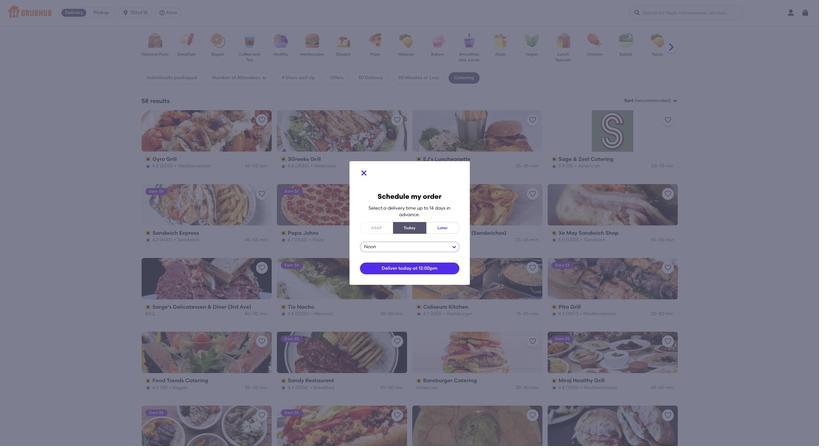 Task type: locate. For each thing, give the bounding box(es) containing it.
5.0 (1320)
[[558, 237, 579, 243]]

american down 3greeks grill link
[[314, 163, 336, 169]]

subscription pass image inside 3greeks grill link
[[281, 157, 286, 162]]

subscription pass image left papa
[[281, 231, 286, 235]]

0 horizontal spatial delivery
[[65, 10, 83, 15]]

subscription pass image left sandy
[[281, 379, 286, 383]]

0 horizontal spatial 4.4
[[288, 385, 294, 390]]

min for gyro grill
[[259, 163, 268, 169]]

• mediterranean for miraj healthy grill
[[581, 385, 617, 390]]

0 horizontal spatial • sandwich
[[174, 237, 199, 243]]

miraj healthy grill link
[[551, 377, 674, 385]]

0 vertical spatial 35–45
[[380, 237, 394, 243]]

2 25–35 from the top
[[516, 237, 529, 243]]

pita grill link
[[551, 303, 674, 311]]

pizza image
[[363, 33, 386, 48]]

select a delivery time up to 14 days in advance.
[[369, 205, 450, 217]]

• american down 3greeks grill link
[[311, 163, 336, 169]]

papa johns link
[[281, 229, 403, 237]]

svg image inside now button
[[159, 9, 165, 16]]

• right (13)
[[575, 163, 577, 169]]

2 horizontal spatial and
[[459, 58, 466, 62]]

• down sandy restaurant
[[310, 385, 312, 390]]

attendees
[[237, 75, 260, 81]]

earn down the 4.8 (3585)
[[285, 189, 293, 193]]

0 horizontal spatial earn $8
[[149, 410, 163, 415]]

min for xe may sandwich shop
[[665, 237, 674, 243]]

dessert
[[336, 52, 351, 57]]

3greeks grill
[[288, 156, 321, 162]]

earn $5 down the 4.8 (3585)
[[285, 189, 299, 193]]

1 vertical spatial 25–35
[[516, 237, 529, 243]]

0 horizontal spatial and
[[252, 52, 260, 57]]

min for pita grill
[[665, 311, 674, 317]]

subscription pass image inside the xe may sandwich shop link
[[551, 231, 557, 235]]

star icon image left '5.0'
[[551, 238, 557, 243]]

1 horizontal spatial 4.7
[[423, 311, 429, 317]]

main navigation navigation
[[0, 0, 819, 26]]

80–90
[[245, 311, 258, 317]]

star icon image left 4.4 (6503)
[[416, 238, 421, 243]]

35–45 for papa johns
[[380, 237, 394, 243]]

• sandwich down xe may sandwich shop
[[581, 237, 606, 243]]

• sandwich down express
[[174, 237, 199, 243]]

subscription pass image inside "gyro grill" link
[[145, 157, 151, 162]]

star icon image left 4.7 (1542)
[[281, 238, 286, 243]]

1 horizontal spatial and
[[298, 75, 307, 81]]

svg image
[[801, 9, 809, 17], [360, 169, 368, 177]]

0 horizontal spatial healthy
[[273, 52, 288, 57]]

4.8 (5006)
[[288, 311, 309, 317]]

4.7 for papa johns
[[288, 237, 294, 243]]

star icon image left 4.3
[[551, 311, 557, 317]]

lunch specials
[[555, 52, 571, 62]]

save this restaurant button
[[256, 114, 268, 126], [391, 114, 403, 126], [527, 114, 538, 126], [662, 114, 674, 126], [256, 188, 268, 200], [391, 188, 403, 200], [527, 188, 538, 200], [662, 188, 674, 200], [256, 262, 268, 274], [391, 262, 403, 274], [527, 262, 538, 274], [662, 262, 674, 274], [256, 336, 268, 347], [391, 336, 403, 347], [527, 336, 538, 347], [662, 336, 674, 347], [256, 409, 268, 421], [391, 409, 403, 421], [527, 409, 538, 421], [662, 409, 674, 421]]

earn $5 for miraj healthy grill
[[555, 337, 570, 341]]

sandy restaurant
[[288, 377, 334, 384]]

• mediterranean down pita grill link
[[580, 311, 617, 317]]

papa johns
[[288, 230, 319, 236]]

subscription pass image inside pita grill link
[[551, 305, 557, 309]]

4.7 down papa
[[288, 237, 294, 243]]

0 horizontal spatial 4.7
[[288, 237, 294, 243]]

$5 down the 4.8 (3585)
[[294, 189, 299, 193]]

star icon image for coliseum kitchen
[[416, 311, 421, 317]]

30–40 for tio nacho
[[380, 311, 394, 317]]

earn $3
[[555, 263, 570, 267]]

60–70
[[651, 163, 664, 169]]

zest
[[578, 156, 589, 162]]

1 horizontal spatial 35–45
[[380, 237, 394, 243]]

• down coliseum kitchen
[[443, 311, 445, 317]]

coffee and tea image
[[238, 33, 261, 48]]

earn for pita grill
[[555, 263, 564, 267]]

subscription pass image inside "forest hills bagels (sandwiches)" link
[[416, 231, 422, 235]]

4.7 for coliseum kitchen
[[423, 311, 429, 317]]

star icon image for sage & zest catering
[[551, 164, 557, 169]]

35–45 min for papa johns
[[380, 237, 403, 243]]

& left zest
[[573, 156, 577, 162]]

subscription pass image
[[145, 157, 151, 162], [551, 157, 557, 162], [145, 231, 151, 235], [145, 305, 151, 309], [416, 305, 422, 309], [551, 379, 557, 383]]

breakfast down restaurant
[[314, 385, 335, 390]]

earn $5 for papa johns
[[285, 189, 299, 193]]

at
[[413, 266, 418, 271]]

hamburgers image
[[301, 33, 324, 48]]

star icon image left 4.7 (683)
[[416, 311, 421, 317]]

grill for 3greeks grill
[[310, 156, 321, 162]]

0 vertical spatial mexican
[[398, 52, 414, 57]]

(4706)
[[295, 385, 308, 390]]

express
[[179, 230, 199, 236]]

catering up • bagels
[[185, 377, 208, 384]]

subscription pass image left the 3greeks
[[281, 157, 286, 162]]

earn $5 down 4.8 (5006)
[[285, 337, 299, 341]]

• mediterranean
[[175, 163, 211, 169], [580, 311, 617, 317], [581, 385, 617, 390]]

save this restaurant image
[[393, 116, 401, 124], [258, 190, 266, 198], [664, 190, 672, 198], [258, 264, 266, 272], [529, 264, 536, 272], [664, 264, 672, 272], [258, 338, 266, 345], [529, 338, 536, 345], [258, 411, 266, 419], [664, 411, 672, 419]]

0 vertical spatial &
[[573, 156, 577, 162]]

2 • sandwich from the left
[[581, 237, 606, 243]]

sandwich up (4142) at the left
[[152, 230, 178, 236]]

nacho
[[297, 304, 314, 310]]

ej's
[[423, 156, 434, 162]]

(5006)
[[295, 311, 309, 317]]

bareburger catering link
[[416, 377, 538, 385]]

0 vertical spatial $8
[[294, 263, 299, 267]]

(sandwiches)
[[471, 230, 506, 236]]

star icon image left 4.4 (4706)
[[281, 385, 286, 390]]

0 vertical spatial and
[[252, 52, 260, 57]]

30–40 min for restaurant
[[380, 385, 403, 390]]

ej's luncheonette
[[423, 156, 471, 162]]

1 vertical spatial delivery
[[365, 75, 383, 81]]

1 vertical spatial 4.4
[[288, 385, 294, 390]]

and for coffee and tea
[[252, 52, 260, 57]]

earn $5 down 4.3
[[555, 337, 570, 341]]

• down miraj healthy grill
[[581, 385, 582, 390]]

star icon image left 4.5
[[145, 164, 151, 169]]

0 horizontal spatial &
[[207, 304, 212, 310]]

1 vertical spatial 4.7
[[423, 311, 429, 317]]

2 vertical spatial 4.8
[[558, 385, 565, 390]]

tacos image
[[646, 33, 669, 48]]

subscription pass image inside bareburger catering link
[[416, 379, 422, 383]]

earn down 4.8 (5006)
[[285, 337, 293, 341]]

minutes
[[405, 75, 422, 81]]

subscription pass image inside papa johns link
[[281, 231, 286, 235]]

pita
[[559, 304, 569, 310]]

healthy down healthy image
[[273, 52, 288, 57]]

$8 down 4.7 (1542)
[[294, 263, 299, 267]]

bakery image
[[426, 33, 449, 48]]

subscription pass image for sarge's delicatessen & diner (3rd ave)
[[145, 305, 151, 309]]

subscription pass image for forest hills bagels (sandwiches)
[[416, 231, 422, 235]]

1 vertical spatial 35–45 min
[[245, 385, 268, 390]]

svg image right attendees
[[261, 75, 267, 81]]

stars
[[286, 75, 297, 81]]

1 25–35 from the top
[[516, 163, 529, 169]]

sandy
[[288, 377, 304, 384]]

30–40 min for grill
[[651, 311, 674, 317]]

$5 down 4.4 (4706)
[[294, 410, 299, 415]]

1 vertical spatial &
[[207, 304, 212, 310]]

catering right zest
[[591, 156, 614, 162]]

1 horizontal spatial 35–45 min
[[380, 237, 403, 243]]

1 horizontal spatial breakfast
[[314, 385, 335, 390]]

1 vertical spatial pizza
[[313, 237, 324, 243]]

miraj
[[559, 377, 572, 384]]

mexican down tio nacho link
[[314, 311, 333, 317]]

0 vertical spatial healthy
[[273, 52, 288, 57]]

• for pita grill
[[580, 311, 582, 317]]

subscription pass image for papa johns
[[281, 231, 286, 235]]

58 results
[[141, 97, 170, 105]]

bagels image
[[206, 33, 229, 48]]

star icon image left 4.0
[[145, 385, 151, 390]]

• right (1320)
[[581, 237, 582, 243]]

star icon image left 3.9
[[551, 164, 557, 169]]

subscription pass image inside sandy restaurant link
[[281, 379, 286, 383]]

subscription pass image left the pita
[[551, 305, 557, 309]]

smoothies and juices
[[459, 52, 479, 62]]

grill for gyro grill
[[166, 156, 177, 162]]

(3585)
[[295, 163, 309, 169]]

• mediterranean down "gyro grill" link
[[175, 163, 211, 169]]

35–45 for food trends catering
[[245, 385, 258, 390]]

earn down 4.7 (1542)
[[285, 263, 293, 267]]

1 horizontal spatial bagels
[[212, 52, 224, 57]]

1 horizontal spatial healthy
[[573, 377, 593, 384]]

and up tea
[[252, 52, 260, 57]]

johns
[[303, 230, 319, 236]]

• for coliseum kitchen
[[443, 311, 445, 317]]

1 vertical spatial 35–45
[[245, 385, 258, 390]]

1 vertical spatial 25–35 min
[[516, 237, 538, 243]]

subscription pass image inside miraj healthy grill link
[[551, 379, 557, 383]]

delivery left pickup
[[65, 10, 83, 15]]

pizza down johns
[[313, 237, 324, 243]]

bagels up bagel
[[452, 230, 470, 236]]

star icon image for tio nacho
[[281, 311, 286, 317]]

mediterranean for miraj healthy grill
[[584, 385, 617, 390]]

1 vertical spatial bagels
[[452, 230, 470, 236]]

4.4 for forest hills bagels (sandwiches)
[[423, 237, 429, 243]]

• right the (18)
[[169, 385, 171, 390]]

smoothies
[[459, 52, 479, 57]]

breakfast image
[[175, 33, 198, 48]]

subscription pass image left forest
[[416, 231, 422, 235]]

bagels down food trends catering
[[173, 385, 187, 390]]

subscription pass image left sage
[[551, 157, 557, 162]]

4.8 down miraj
[[558, 385, 565, 390]]

1 horizontal spatial $8
[[294, 263, 299, 267]]

breakfast down breakfast image
[[177, 52, 196, 57]]

subscription pass image inside ej's luncheonette 'link'
[[416, 157, 422, 162]]

and inside smoothies and juices
[[459, 58, 466, 62]]

earn down 4.3
[[555, 337, 564, 341]]

earn $5
[[149, 189, 163, 193], [285, 189, 299, 193], [285, 337, 299, 341], [555, 337, 570, 341], [285, 410, 299, 415]]

1 vertical spatial • mediterranean
[[580, 311, 617, 317]]

$8
[[294, 263, 299, 267], [159, 410, 163, 415]]

subscription pass image inside coliseum kitchen link
[[416, 305, 422, 309]]

4.4 down sandy
[[288, 385, 294, 390]]

today
[[398, 266, 412, 271]]

delivery right the $0
[[365, 75, 383, 81]]

3greeks
[[288, 156, 309, 162]]

earn down 4.5
[[149, 189, 158, 193]]

• bagels
[[169, 385, 187, 390]]

40–50 min
[[651, 385, 674, 390]]

0 vertical spatial mediterranean
[[178, 163, 211, 169]]

$8 down the 4.0 (18)
[[159, 410, 163, 415]]

5.0
[[558, 237, 565, 243]]

star icon image for papa johns
[[281, 238, 286, 243]]

subscription pass image inside sage & zest catering link
[[551, 157, 557, 162]]

earn left $3
[[555, 263, 564, 267]]

$5 down '4.5 (3510)'
[[159, 189, 163, 193]]

• for miraj healthy grill
[[581, 385, 582, 390]]

4.0
[[152, 385, 159, 390]]

2 vertical spatial and
[[298, 75, 307, 81]]

• sandwich for may
[[581, 237, 606, 243]]

1 vertical spatial 4.8
[[288, 311, 294, 317]]

0 horizontal spatial mexican
[[314, 311, 333, 317]]

30–40 min for nacho
[[380, 311, 403, 317]]

subscription pass image left miraj
[[551, 379, 557, 383]]

• american down sage & zest catering
[[575, 163, 600, 169]]

2 25–35 min from the top
[[516, 237, 538, 243]]

(1542)
[[295, 237, 308, 243]]

0 vertical spatial pizza
[[370, 52, 380, 57]]

subscription pass image left coliseum
[[416, 305, 422, 309]]

delivery
[[65, 10, 83, 15], [365, 75, 383, 81]]

svg image
[[122, 9, 129, 16], [159, 9, 165, 16], [634, 9, 641, 16], [261, 75, 267, 81]]

• mediterranean down miraj healthy grill link
[[581, 385, 617, 390]]

subscription pass image left bareburger
[[416, 379, 422, 383]]

american down luncheonette
[[448, 163, 470, 169]]

bagels down bagels image
[[212, 52, 224, 57]]

of
[[231, 75, 236, 81]]

subscription pass image left food
[[145, 379, 151, 383]]

1 horizontal spatial svg image
[[801, 9, 809, 17]]

4.7
[[288, 237, 294, 243], [423, 311, 429, 317]]

earn $8 down 4.7 (1542)
[[285, 263, 299, 267]]

and inside "coffee and tea"
[[252, 52, 260, 57]]

0 vertical spatial 25–35 min
[[516, 163, 538, 169]]

0 vertical spatial delivery
[[65, 10, 83, 15]]

0 horizontal spatial bagels
[[173, 385, 187, 390]]

• for gyro grill
[[175, 163, 176, 169]]

star icon image for sandwich express
[[145, 238, 151, 243]]

and for smoothies and juices
[[459, 58, 466, 62]]

grill for pita grill
[[570, 304, 581, 310]]

1 horizontal spatial • sandwich
[[581, 237, 606, 243]]

subscription pass image for coliseum kitchen
[[416, 305, 422, 309]]

1 25–35 min from the top
[[516, 163, 538, 169]]

25–35
[[516, 163, 529, 169], [516, 237, 529, 243]]

• sandwich for express
[[174, 237, 199, 243]]

0 horizontal spatial • american
[[311, 163, 336, 169]]

or
[[424, 75, 428, 81]]

subscription pass image up "bbq"
[[145, 305, 151, 309]]

subscription pass image left xe
[[551, 231, 557, 235]]

2 horizontal spatial bagels
[[452, 230, 470, 236]]

vegan image
[[520, 33, 543, 48]]

star icon image left 4.8 (5006)
[[281, 311, 286, 317]]

subscription pass image left gyro
[[145, 157, 151, 162]]

svg image left now
[[159, 9, 165, 16]]

• american for 4.8 (3585)
[[311, 163, 336, 169]]

0 vertical spatial 35–45 min
[[380, 237, 403, 243]]

• american for 3.9 (13)
[[575, 163, 600, 169]]

1 horizontal spatial 4.4
[[423, 237, 429, 243]]

(6503)
[[430, 237, 444, 243]]

4.7 left (683)
[[423, 311, 429, 317]]

1 vertical spatial and
[[459, 58, 466, 62]]

0 horizontal spatial pizza
[[313, 237, 324, 243]]

0 horizontal spatial breakfast
[[177, 52, 196, 57]]

subscription pass image for miraj healthy grill
[[551, 379, 557, 383]]

min for forest hills bagels (sandwiches)
[[530, 237, 538, 243]]

1 horizontal spatial • american
[[575, 163, 600, 169]]

• down sandwich express
[[174, 237, 176, 243]]

subscription pass image
[[281, 157, 286, 162], [416, 157, 422, 162], [281, 231, 286, 235], [416, 231, 422, 235], [551, 231, 557, 235], [281, 305, 286, 309], [551, 305, 557, 309], [145, 379, 151, 383], [281, 379, 286, 383], [416, 379, 422, 383]]

1 vertical spatial mediterranean
[[584, 311, 617, 317]]

1 horizontal spatial delivery
[[365, 75, 383, 81]]

advance.
[[399, 212, 420, 217]]

save this restaurant image
[[258, 116, 266, 124], [529, 116, 536, 124], [664, 116, 672, 124], [393, 190, 401, 198], [529, 190, 536, 198], [393, 264, 401, 272], [393, 338, 401, 345], [664, 338, 672, 345], [393, 411, 401, 419], [529, 411, 536, 419]]

• right (3510)
[[175, 163, 176, 169]]

• down "hills"
[[446, 237, 448, 243]]

star icon image for xe may sandwich shop
[[551, 238, 557, 243]]

1 vertical spatial breakfast
[[314, 385, 335, 390]]

individually packaged
[[147, 75, 197, 81]]

0 horizontal spatial 35–45
[[245, 385, 258, 390]]

(3510)
[[160, 163, 173, 169]]

15–25
[[517, 311, 529, 317]]

subscription pass image inside tio nacho link
[[281, 305, 286, 309]]

• mexican
[[311, 311, 333, 317]]

sarge's delicatessen & diner (3rd ave)
[[152, 304, 251, 310]]

25–35 for forest hills bagels (sandwiches)
[[516, 237, 529, 243]]

asap button
[[360, 222, 393, 234]]

0 vertical spatial 25–35
[[516, 163, 529, 169]]

2 • american from the left
[[575, 163, 600, 169]]

star icon image left 4.2
[[145, 238, 151, 243]]

3.9 (13)
[[558, 163, 573, 169]]

subscription pass image inside "sarge's delicatessen & diner (3rd ave)" link
[[145, 305, 151, 309]]

min for bareburger catering
[[530, 385, 538, 390]]

mediterranean down "gyro grill" link
[[178, 163, 211, 169]]

mediterranean
[[178, 163, 211, 169], [584, 311, 617, 317], [584, 385, 617, 390]]

45–55 min for sandwich express
[[245, 237, 268, 243]]

1 vertical spatial svg image
[[360, 169, 368, 177]]

1 • sandwich from the left
[[174, 237, 199, 243]]

$5
[[159, 189, 163, 193], [294, 189, 299, 193], [294, 337, 299, 341], [565, 337, 570, 341], [294, 410, 299, 415]]

1 horizontal spatial earn $8
[[285, 263, 299, 267]]

(683)
[[430, 311, 441, 317]]

svg image left 123rd
[[122, 9, 129, 16]]

0 horizontal spatial $8
[[159, 410, 163, 415]]

and down smoothies
[[459, 58, 466, 62]]

0 vertical spatial svg image
[[801, 9, 809, 17]]

min for sandy restaurant
[[395, 385, 403, 390]]

subscription pass image inside food trends catering link
[[145, 379, 151, 383]]

later button
[[426, 222, 459, 234]]

healthy up (1355) on the right bottom
[[573, 377, 593, 384]]

2 vertical spatial • mediterranean
[[581, 385, 617, 390]]

diner
[[213, 304, 227, 310]]

subscription pass image left tio
[[281, 305, 286, 309]]

45–55 min for gyro grill
[[245, 163, 268, 169]]

subscription pass image inside the sandwich express link
[[145, 231, 151, 235]]

shop
[[605, 230, 619, 236]]

individually
[[147, 75, 173, 81]]

svg image up salads image
[[634, 9, 641, 16]]

star icon image
[[145, 164, 151, 169], [281, 164, 286, 169], [551, 164, 557, 169], [145, 238, 151, 243], [281, 238, 286, 243], [416, 238, 421, 243], [551, 238, 557, 243], [281, 311, 286, 317], [416, 311, 421, 317], [551, 311, 557, 317], [145, 385, 151, 390], [281, 385, 286, 390], [551, 385, 557, 390]]

0 vertical spatial 4.7
[[288, 237, 294, 243]]

earn for sandwich express
[[149, 189, 158, 193]]

3greeks grill link
[[281, 156, 403, 163]]

bagels
[[212, 52, 224, 57], [452, 230, 470, 236], [173, 385, 187, 390]]

1 horizontal spatial &
[[573, 156, 577, 162]]

0 vertical spatial 4.4
[[423, 237, 429, 243]]

2 vertical spatial mediterranean
[[584, 385, 617, 390]]

$5 for sandy
[[294, 337, 299, 341]]

4.8 down tio
[[288, 311, 294, 317]]

pizza down pizza image
[[370, 52, 380, 57]]

subscription pass image for sage & zest catering
[[551, 157, 557, 162]]

• for xe may sandwich shop
[[581, 237, 582, 243]]

and left up
[[298, 75, 307, 81]]

catering inside food trends catering link
[[185, 377, 208, 384]]

$5 down 4.8 (5006)
[[294, 337, 299, 341]]

sandwich
[[152, 230, 178, 236], [579, 230, 604, 236], [177, 237, 199, 243], [584, 237, 606, 243]]

• down johns
[[309, 237, 311, 243]]

mediterranean for pita grill
[[584, 311, 617, 317]]

30–40 min for catering
[[515, 385, 538, 390]]

• hamburger
[[443, 311, 472, 317]]

1 • american from the left
[[311, 163, 336, 169]]

4.8 for tio nacho
[[288, 311, 294, 317]]

• right the (1457)
[[580, 311, 582, 317]]

1 horizontal spatial mexican
[[398, 52, 414, 57]]

0 vertical spatial breakfast
[[177, 52, 196, 57]]

catering down juices
[[454, 75, 474, 81]]

0 vertical spatial • mediterranean
[[175, 163, 211, 169]]

0 horizontal spatial 35–45 min
[[245, 385, 268, 390]]

sage & zest catering link
[[551, 156, 674, 163]]

(4142)
[[160, 237, 172, 243]]



Task type: describe. For each thing, give the bounding box(es) containing it.
tio
[[288, 304, 296, 310]]

4 stars and up
[[282, 75, 315, 81]]

american down bareburger
[[416, 385, 438, 390]]

0 vertical spatial earn $8
[[285, 263, 299, 267]]

miraj healthy grill
[[559, 377, 605, 384]]

4.0 (18)
[[152, 385, 167, 390]]

schedule
[[378, 192, 409, 200]]

picks
[[159, 52, 169, 57]]

earn $5 for sandy restaurant
[[285, 337, 299, 341]]

catering inside bareburger catering link
[[454, 377, 477, 384]]

tacos
[[652, 52, 663, 57]]

up
[[308, 75, 315, 81]]

mediterranean for gyro grill
[[178, 163, 211, 169]]

40–50
[[651, 385, 664, 390]]

25–35 for ej's luncheonette
[[516, 163, 529, 169]]

30
[[398, 75, 404, 81]]

1 horizontal spatial pizza
[[370, 52, 380, 57]]

schedule my order
[[378, 192, 442, 200]]

subscription pass image for sandwich express
[[145, 231, 151, 235]]

coliseum kitchen
[[423, 304, 468, 310]]

4.4 for sandy restaurant
[[288, 385, 294, 390]]

smoothies and juices image
[[458, 33, 481, 48]]

1 vertical spatial healthy
[[573, 377, 593, 384]]

subscription pass image for ej's luncheonette
[[416, 157, 422, 162]]

min for ej's luncheonette
[[530, 163, 538, 169]]

ave)
[[240, 304, 251, 310]]

order
[[423, 192, 442, 200]]

earn for sandy restaurant
[[285, 337, 293, 341]]

$0
[[359, 75, 364, 81]]

tea
[[246, 58, 253, 62]]

1 vertical spatial $8
[[159, 410, 163, 415]]

luncheonette
[[435, 156, 471, 162]]

subscription pass image for pita grill
[[551, 305, 557, 309]]

lunch
[[557, 52, 569, 57]]

now button
[[155, 8, 184, 18]]

80–90 min
[[245, 311, 268, 317]]

lunch specials image
[[552, 33, 575, 48]]

• for sandwich express
[[174, 237, 176, 243]]

(1457)
[[566, 311, 578, 317]]

sage & zest catering logo image
[[592, 110, 633, 152]]

45–55 min for xe may sandwich shop
[[651, 237, 674, 243]]

30–40 for pita grill
[[651, 311, 664, 317]]

4.3
[[558, 311, 565, 317]]

national picks
[[142, 52, 169, 57]]

0 vertical spatial 4.8
[[288, 163, 294, 169]]

star icon image for miraj healthy grill
[[551, 385, 557, 390]]

number of attendees
[[212, 75, 260, 81]]

star icon image for gyro grill
[[145, 164, 151, 169]]

catering inside sage & zest catering link
[[591, 156, 614, 162]]

4.8 for miraj healthy grill
[[558, 385, 565, 390]]

• mediterranean for pita grill
[[580, 311, 617, 317]]

earn for tio nacho
[[285, 263, 293, 267]]

sandwich down express
[[177, 237, 199, 243]]

number
[[212, 75, 230, 81]]

earn $5 down 4.4 (4706)
[[285, 410, 299, 415]]

sandwich right may
[[579, 230, 604, 236]]

• right (3585)
[[311, 163, 313, 169]]

salads image
[[615, 33, 637, 48]]

4.8 (3585)
[[288, 163, 309, 169]]

coliseum kitchen link
[[416, 303, 538, 311]]

subscription pass image for xe may sandwich shop
[[551, 231, 557, 235]]

forest hills bagels (sandwiches) link
[[416, 229, 538, 237]]

sage & zest catering
[[559, 156, 614, 162]]

hamburgers
[[300, 52, 324, 57]]

earn down 4.0
[[149, 410, 158, 415]]

subscription pass image for 3greeks grill
[[281, 157, 286, 162]]

in
[[447, 205, 450, 211]]

• for forest hills bagels (sandwiches)
[[446, 237, 448, 243]]

today button
[[393, 222, 426, 234]]

4.4 (6503)
[[423, 237, 444, 243]]

3.9
[[558, 163, 565, 169]]

forest
[[423, 230, 439, 236]]

subscription pass image for gyro grill
[[145, 157, 151, 162]]

$5 for papa
[[294, 189, 299, 193]]

star icon image for sandy restaurant
[[281, 385, 286, 390]]

delivery inside 'button'
[[65, 10, 83, 15]]

later
[[437, 226, 448, 230]]

1 vertical spatial mexican
[[314, 311, 333, 317]]

25–35 min for ej's luncheonette
[[516, 163, 538, 169]]

juices
[[467, 58, 479, 62]]

4.7 (1542)
[[288, 237, 308, 243]]

earn down 4.4 (4706)
[[285, 410, 293, 415]]

min for coliseum kitchen
[[530, 311, 538, 317]]

sarge's delicatessen & diner (3rd ave) link
[[145, 303, 268, 311]]

• mediterranean for gyro grill
[[175, 163, 211, 169]]

45–55 for sandwich express
[[245, 237, 258, 243]]

bbq
[[145, 311, 155, 317]]

star icon image for pita grill
[[551, 311, 557, 317]]

national picks image
[[144, 33, 167, 48]]

xe may sandwich shop
[[559, 230, 619, 236]]

• for sandy restaurant
[[310, 385, 312, 390]]

bagel
[[450, 237, 462, 243]]

pita grill
[[559, 304, 581, 310]]

min for papa johns
[[395, 237, 403, 243]]

days
[[435, 205, 445, 211]]

sarge's
[[152, 304, 172, 310]]

35–45 min for food trends catering
[[245, 385, 268, 390]]

sage
[[559, 156, 572, 162]]

45–55 for gyro grill
[[245, 163, 258, 169]]

national
[[142, 52, 158, 57]]

(13)
[[566, 163, 573, 169]]

offers
[[330, 75, 344, 81]]

mexican image
[[395, 33, 418, 48]]

45–55 for xe may sandwich shop
[[651, 237, 664, 243]]

star icon image for food trends catering
[[145, 385, 151, 390]]

$5 for sandwich
[[159, 189, 163, 193]]

earn for miraj healthy grill
[[555, 337, 564, 341]]

30–40 for bareburger catering
[[515, 385, 529, 390]]

• for sage & zest catering
[[575, 163, 577, 169]]

healthy image
[[269, 33, 292, 48]]

packaged
[[174, 75, 197, 81]]

specials
[[555, 58, 571, 62]]

• for food trends catering
[[169, 385, 171, 390]]

sandwich down xe may sandwich shop
[[584, 237, 606, 243]]

1 vertical spatial earn $8
[[149, 410, 163, 415]]

30–40 for sandy restaurant
[[380, 385, 394, 390]]

subscription pass image for sandy restaurant
[[281, 379, 286, 383]]

subscription pass image for bareburger catering
[[416, 379, 422, 383]]

bareburger
[[423, 377, 453, 384]]

restaurant
[[305, 377, 334, 384]]

min for sandwich express
[[259, 237, 268, 243]]

sandwich express
[[152, 230, 199, 236]]

4.2 (4142)
[[152, 237, 172, 243]]

delivery
[[388, 205, 405, 211]]

svg image inside 123rd st button
[[122, 9, 129, 16]]

0 vertical spatial bagels
[[212, 52, 224, 57]]

• for tio nacho
[[311, 311, 313, 317]]

chicken image
[[583, 33, 606, 48]]

12:00pm
[[419, 266, 437, 271]]

dessert image
[[332, 33, 355, 48]]

trends
[[167, 377, 184, 384]]

2 vertical spatial bagels
[[173, 385, 187, 390]]

tio nacho link
[[281, 303, 403, 311]]

$3
[[565, 263, 570, 267]]

delivery button
[[60, 8, 88, 18]]

min for miraj healthy grill
[[665, 385, 674, 390]]

food trends catering link
[[145, 377, 268, 385]]

up
[[417, 205, 423, 211]]

asian image
[[489, 33, 512, 48]]

4.5 (3510)
[[152, 163, 173, 169]]

gyro
[[152, 156, 165, 162]]

• pizza
[[309, 237, 324, 243]]

less
[[429, 75, 439, 81]]

min for sage & zest catering
[[665, 163, 674, 169]]

star icon image left the 4.8 (3585)
[[281, 164, 286, 169]]

• for papa johns
[[309, 237, 311, 243]]

4
[[282, 75, 285, 81]]

(18)
[[160, 385, 167, 390]]

food trends catering
[[152, 377, 208, 384]]

a
[[383, 205, 387, 211]]

earn for papa johns
[[285, 189, 293, 193]]

60–70 min
[[651, 163, 674, 169]]

bakery
[[431, 52, 444, 57]]

may
[[566, 230, 577, 236]]

my
[[411, 192, 421, 200]]

vegan
[[526, 52, 538, 57]]

min for food trends catering
[[259, 385, 268, 390]]

0 horizontal spatial svg image
[[360, 169, 368, 177]]

4.3 (1457)
[[558, 311, 578, 317]]

4.7 (683)
[[423, 311, 441, 317]]

svg image inside "main navigation" 'navigation'
[[801, 9, 809, 17]]

123rd
[[130, 10, 142, 15]]

star icon image for forest hills bagels (sandwiches)
[[416, 238, 421, 243]]

25–35 min for forest hills bagels (sandwiches)
[[516, 237, 538, 243]]

subscription pass image for food trends catering
[[145, 379, 151, 383]]

min for tio nacho
[[395, 311, 403, 317]]

select
[[369, 205, 382, 211]]

earn $5 for sandwich express
[[149, 189, 163, 193]]

$5 for miraj
[[565, 337, 570, 341]]

american down sage & zest catering
[[578, 163, 600, 169]]

pickup
[[94, 10, 109, 15]]



Task type: vqa. For each thing, say whether or not it's contained in the screenshot.


